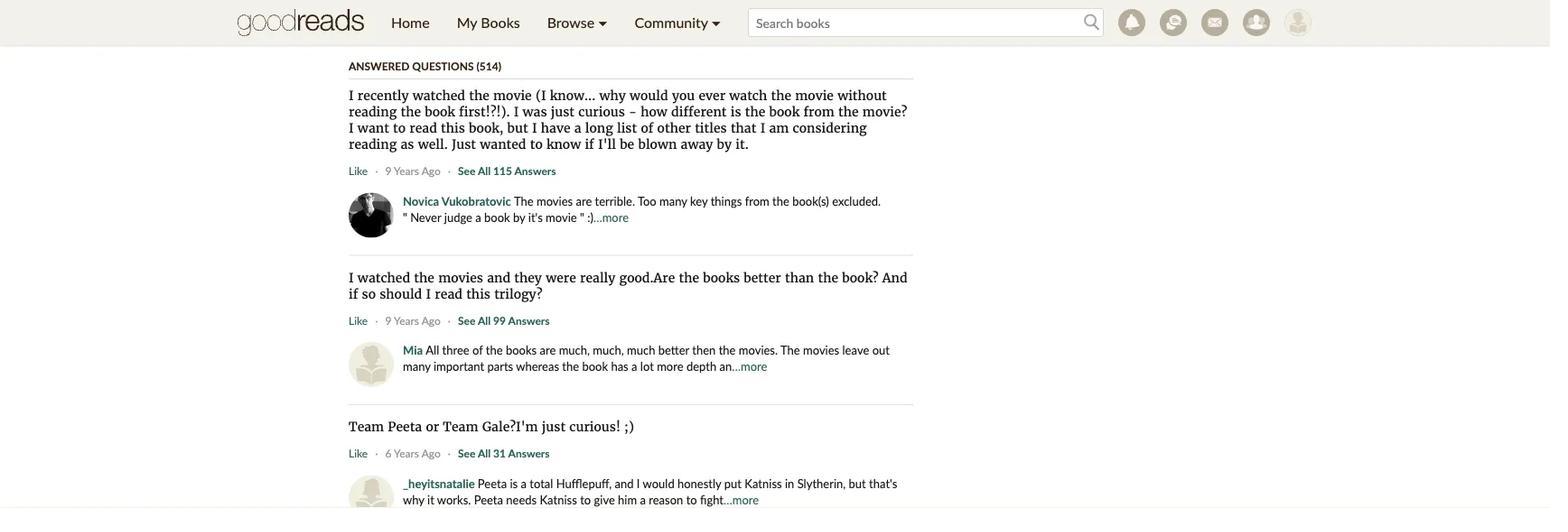 Task type: describe. For each thing, give the bounding box(es) containing it.
0 horizontal spatial movie
[[493, 88, 532, 104]]

the up parts
[[486, 343, 503, 358]]

2 horizontal spatial movie
[[795, 88, 834, 104]]

the up an
[[719, 343, 736, 358]]

the left movie?
[[839, 104, 859, 120]]

excluded.
[[832, 194, 881, 208]]

movies for this
[[438, 270, 483, 286]]

2 team from the left
[[443, 419, 478, 436]]

it's
[[528, 210, 543, 225]]

by inside "novica vukobratovic the movies are terrible. too many key things from the book(s) excluded. " never judge a book by it's movie " :) …more"
[[513, 210, 525, 225]]

like link for team peeta or team gale?i'm just curious! ;)
[[349, 447, 372, 460]]

to down hufflepuff,
[[580, 493, 591, 507]]

know...
[[550, 88, 596, 104]]

answered
[[349, 59, 410, 72]]

1 much, from the left
[[559, 343, 590, 358]]

how
[[641, 104, 668, 120]]

2 vertical spatial answers
[[508, 447, 550, 460]]

the inside "novica vukobratovic the movies are terrible. too many key things from the book(s) excluded. " never judge a book by it's movie " :) …more"
[[514, 194, 534, 208]]

a right him
[[640, 493, 646, 507]]

put
[[724, 477, 742, 491]]

things
[[711, 194, 742, 208]]

3 see from the top
[[458, 447, 476, 460]]

like link for i recently watched the movie (i know... why would you ever watch the movie without reading the book first!?!). i was just curious - how different is the book from the movie? i want to read this book, but i have a long list of other titles that i am considering reading as well. just wanted to know if i'll be blown away by it.
[[349, 165, 372, 178]]

but inside the peeta is a total hufflepuff, and i would honestly put katniss in slytherin, but that's why it works. peeta needs katniss to give him a reason to fight
[[849, 477, 866, 491]]

be
[[620, 137, 635, 153]]

that
[[731, 120, 757, 137]]

trilogy?
[[494, 286, 543, 302]]

;)
[[624, 419, 634, 436]]

has
[[611, 360, 629, 374]]

better inside i watched the movies and they were really good.are the books better than the book? and if so should i read this trilogy?
[[744, 270, 781, 286]]

bob builder image
[[1285, 9, 1312, 36]]

are inside all three of the books are much, much, much better then the movies. the movies leave out many important parts whereas the book has a lot more depth an
[[540, 343, 556, 358]]

away
[[681, 137, 713, 153]]

parts
[[487, 360, 513, 374]]

to right want
[[393, 120, 406, 137]]

0 vertical spatial …more link
[[594, 210, 629, 225]]

6 years ago
[[385, 447, 441, 460]]

all three of the books are much, much, much better then the movies. the movies leave out many important parts whereas the book has a lot more depth an
[[403, 343, 890, 374]]

1 vertical spatial peeta
[[478, 477, 507, 491]]

the inside all three of the books are much, much, much better then the movies. the movies leave out many important parts whereas the book has a lot more depth an
[[781, 343, 800, 358]]

all for read
[[478, 314, 491, 327]]

the up as
[[401, 104, 421, 120]]

but inside i recently watched the movie (i know... why would you ever watch the movie without reading the book first!?!). i was just curious - how different is the book from the movie? i want to read this book, but i have a long list of other titles that i am considering reading as well. just wanted to know if i'll be blown away by it.
[[507, 120, 528, 137]]

i inside the peeta is a total hufflepuff, and i would honestly put katniss in slytherin, but that's why it works. peeta needs katniss to give him a reason to fight
[[637, 477, 640, 491]]

home
[[391, 14, 430, 31]]

you
[[672, 88, 695, 104]]

never
[[410, 210, 441, 225]]

than
[[785, 270, 814, 286]]

recently
[[358, 88, 409, 104]]

titles
[[695, 120, 727, 137]]

give
[[594, 493, 615, 507]]

like for team peeta or team gale?i'm just curious! ;)
[[349, 447, 368, 460]]

browse ▾ button
[[534, 0, 621, 45]]

good.are
[[619, 270, 675, 286]]

many inside all three of the books are much, much, much better then the movies. the movies leave out many important parts whereas the book has a lot more depth an
[[403, 360, 431, 374]]

i right should at the left of page
[[426, 286, 431, 302]]

to down the honestly
[[686, 493, 697, 507]]

6 years ago link
[[381, 447, 445, 460]]

answers for this
[[508, 314, 550, 327]]

movie inside "novica vukobratovic the movies are terrible. too many key things from the book(s) excluded. " never judge a book by it's movie " :) …more"
[[546, 210, 577, 225]]

and
[[883, 270, 908, 286]]

home link
[[378, 0, 443, 45]]

▾ for community ▾
[[712, 14, 721, 31]]

blown
[[638, 137, 677, 153]]

slytherin,
[[798, 477, 846, 491]]

movies.
[[739, 343, 778, 358]]

know
[[547, 137, 581, 153]]

watched inside i watched the movies and they were really good.are the books better than the book? and if so should i read this trilogy?
[[358, 270, 410, 286]]

is inside i recently watched the movie (i know... why would you ever watch the movie without reading the book first!?!). i was just curious - how different is the book from the movie? i want to read this book, but i have a long list of other titles that i am considering reading as well. just wanted to know if i'll be blown away by it.
[[731, 104, 741, 120]]

the inside "novica vukobratovic the movies are terrible. too many key things from the book(s) excluded. " never judge a book by it's movie " :) …more"
[[773, 194, 790, 208]]

…more link for really
[[732, 360, 767, 374]]

without
[[838, 88, 887, 104]]

i left want
[[349, 120, 354, 137]]

and inside i watched the movies and they were really good.are the books better than the book? and if so should i read this trilogy?
[[487, 270, 511, 286]]

see all 31 answers link
[[454, 447, 554, 460]]

i'll
[[598, 137, 616, 153]]

by inside i recently watched the movie (i know... why would you ever watch the movie without reading the book first!?!). i was just curious - how different is the book from the movie? i want to read this book, but i have a long list of other titles that i am considering reading as well. just wanted to know if i'll be blown away by it.
[[717, 137, 732, 153]]

the right than
[[818, 270, 839, 286]]

watched inside i recently watched the movie (i know... why would you ever watch the movie without reading the book first!?!). i was just curious - how different is the book from the movie? i want to read this book, but i have a long list of other titles that i am considering reading as well. just wanted to know if i'll be blown away by it.
[[413, 88, 465, 104]]

read inside i recently watched the movie (i know... why would you ever watch the movie without reading the book first!?!). i was just curious - how different is the book from the movie? i want to read this book, but i have a long list of other titles that i am considering reading as well. just wanted to know if i'll be blown away by it.
[[410, 120, 437, 137]]

see all 115 answers
[[458, 165, 556, 178]]

my group discussions image
[[1160, 9, 1187, 36]]

book,
[[469, 120, 504, 137]]

3 years from the top
[[394, 447, 419, 460]]

i left so at the bottom
[[349, 270, 354, 286]]

from inside "novica vukobratovic the movies are terrible. too many key things from the book(s) excluded. " never judge a book by it's movie " :) …more"
[[745, 194, 770, 208]]

why inside the peeta is a total hufflepuff, and i would honestly put katniss in slytherin, but that's why it works. peeta needs katniss to give him a reason to fight
[[403, 493, 424, 507]]

as
[[401, 137, 414, 153]]

considering
[[793, 120, 867, 137]]

book up well.
[[425, 104, 455, 120]]

Ask anything about the book text field
[[403, 0, 914, 22]]

friend requests image
[[1243, 9, 1270, 36]]

9 years ago for so
[[385, 314, 441, 327]]

see all 99 answers
[[458, 314, 550, 327]]

see all 115 answers link
[[454, 165, 561, 178]]

mia
[[403, 343, 423, 358]]

other
[[657, 120, 691, 137]]

all for was
[[478, 165, 491, 178]]

115
[[493, 165, 512, 178]]

31
[[493, 447, 506, 460]]

i recently watched the movie (i know... why would you ever watch the movie without reading the book first!?!). i was just curious - how different is the book from the movie? i want to read this book, but i have a long list of other titles that i am considering reading as well. just wanted to know if i'll be blown away by it. link
[[349, 88, 907, 153]]

team peeta or team gale?i'm just curious! ;)
[[349, 419, 634, 436]]

▾ for browse ▾
[[598, 14, 608, 31]]

movies for movie
[[537, 194, 573, 208]]

it
[[427, 493, 434, 507]]

this inside i recently watched the movie (i know... why would you ever watch the movie without reading the book first!?!). i was just curious - how different is the book from the movie? i want to read this book, but i have a long list of other titles that i am considering reading as well. just wanted to know if i'll be blown away by it.
[[441, 120, 465, 137]]

0 vertical spatial katniss
[[745, 477, 782, 491]]

questions
[[412, 59, 474, 72]]

leave
[[843, 343, 870, 358]]

curious!
[[570, 419, 621, 436]]

community ▾ button
[[621, 0, 735, 45]]

6
[[385, 447, 392, 460]]

to left know
[[530, 137, 543, 153]]

are inside "novica vukobratovic the movies are terrible. too many key things from the book(s) excluded. " never judge a book by it's movie " :) …more"
[[576, 194, 592, 208]]

ago for first!?!).
[[422, 165, 441, 178]]

9 years ago for book
[[385, 165, 441, 178]]

more
[[657, 360, 684, 374]]

ago for should
[[422, 314, 441, 327]]

curious
[[579, 104, 625, 120]]

99
[[493, 314, 506, 327]]

_heyitsnatalie
[[403, 477, 475, 491]]

lot
[[641, 360, 654, 374]]

i recently watched the movie (i know... why would you ever watch the movie without reading the book first!?!). i was just curious - how different is the book from the movie? i want to read this book, but i have a long list of other titles that i am considering reading as well. just wanted to know if i'll be blown away by it.
[[349, 88, 907, 153]]

my books
[[457, 14, 520, 31]]

2 vertical spatial peeta
[[474, 493, 503, 507]]

of inside i recently watched the movie (i know... why would you ever watch the movie without reading the book first!?!). i was just curious - how different is the book from the movie? i want to read this book, but i have a long list of other titles that i am considering reading as well. just wanted to know if i'll be blown away by it.
[[641, 120, 654, 137]]

(i
[[536, 88, 546, 104]]

movies inside all three of the books are much, much, much better then the movies. the movies leave out many important parts whereas the book has a lot more depth an
[[803, 343, 840, 358]]

reason
[[649, 493, 683, 507]]

the up am
[[771, 88, 792, 104]]

and inside the peeta is a total hufflepuff, and i would honestly put katniss in slytherin, but that's why it works. peeta needs katniss to give him a reason to fight
[[615, 477, 634, 491]]

was
[[523, 104, 547, 120]]

9 for i recently watched the movie (i know... why would you ever watch the movie without reading the book first!?!). i was just curious - how different is the book from the movie? i want to read this book, but i have a long list of other titles that i am considering reading as well. just wanted to know if i'll be blown away by it.
[[385, 165, 392, 178]]

Search for books to add to your shelves search field
[[748, 8, 1104, 37]]

movie?
[[863, 104, 907, 120]]

1 vertical spatial just
[[542, 419, 566, 436]]

a up needs
[[521, 477, 527, 491]]

browse ▾
[[547, 14, 608, 31]]

years for book
[[394, 165, 419, 178]]

1 " from the left
[[403, 210, 407, 225]]

if inside i watched the movies and they were really good.are the books better than the book? and if so should i read this trilogy?
[[349, 286, 358, 302]]

book right watch
[[769, 104, 800, 120]]

menu containing home
[[378, 0, 735, 45]]

years for so
[[394, 314, 419, 327]]

book inside "novica vukobratovic the movies are terrible. too many key things from the book(s) excluded. " never judge a book by it's movie " :) …more"
[[484, 210, 510, 225]]

they
[[514, 270, 542, 286]]

really
[[580, 270, 616, 286]]

out
[[873, 343, 890, 358]]

…more inside "novica vukobratovic the movies are terrible. too many key things from the book(s) excluded. " never judge a book by it's movie " :) …more"
[[594, 210, 629, 225]]

team peeta or team gale?i'm just curious! ;) link
[[349, 419, 634, 436]]

3 ago from the top
[[422, 447, 441, 460]]

the right good.are
[[679, 270, 699, 286]]

i left recently
[[349, 88, 354, 104]]

novica vukobratovic the movies are terrible. too many key things from the book(s) excluded. " never judge a book by it's movie " :) …more
[[403, 194, 881, 225]]



Task type: vqa. For each thing, say whether or not it's contained in the screenshot.
jobs—
no



Task type: locate. For each thing, give the bounding box(es) containing it.
book down vukobratovic
[[484, 210, 510, 225]]

1 vertical spatial see
[[458, 314, 476, 327]]

honestly
[[678, 477, 721, 491]]

0 horizontal spatial is
[[510, 477, 518, 491]]

a inside "novica vukobratovic the movies are terrible. too many key things from the book(s) excluded. " never judge a book by it's movie " :) …more"
[[476, 210, 481, 225]]

2 horizontal spatial movies
[[803, 343, 840, 358]]

list
[[617, 120, 637, 137]]

from right things
[[745, 194, 770, 208]]

0 horizontal spatial better
[[658, 343, 689, 358]]

0 horizontal spatial of
[[473, 343, 483, 358]]

1 all from the top
[[478, 165, 491, 178]]

1 vertical spatial 9 years ago
[[385, 314, 441, 327]]

peeta is a total hufflepuff, and i would honestly put katniss in slytherin, but that's why it works. peeta needs katniss to give him a reason to fight
[[403, 477, 898, 507]]

all left 31 on the bottom left
[[478, 447, 491, 460]]

" left :)
[[580, 210, 584, 225]]

0 vertical spatial better
[[744, 270, 781, 286]]

0 vertical spatial years
[[394, 165, 419, 178]]

0 horizontal spatial from
[[745, 194, 770, 208]]

important
[[434, 360, 484, 374]]

1 vertical spatial better
[[658, 343, 689, 358]]

ago up the all
[[422, 314, 441, 327]]

inbox image
[[1202, 9, 1229, 36]]

1 horizontal spatial and
[[615, 477, 634, 491]]

but left "that's"
[[849, 477, 866, 491]]

are up :)
[[576, 194, 592, 208]]

would inside i recently watched the movie (i know... why would you ever watch the movie without reading the book first!?!). i was just curious - how different is the book from the movie? i want to read this book, but i have a long list of other titles that i am considering reading as well. just wanted to know if i'll be blown away by it.
[[630, 88, 668, 104]]

answers right 115
[[515, 165, 556, 178]]

…more for really
[[732, 360, 767, 374]]

i left have
[[532, 120, 537, 137]]

1 see from the top
[[458, 165, 476, 178]]

1 horizontal spatial by
[[717, 137, 732, 153]]

read right should at the left of page
[[435, 286, 463, 302]]

1 team from the left
[[349, 419, 384, 436]]

0 horizontal spatial if
[[349, 286, 358, 302]]

a left long
[[574, 120, 582, 137]]

0 vertical spatial from
[[804, 104, 835, 120]]

would
[[630, 88, 668, 104], [643, 477, 675, 491]]

…more link down the put
[[724, 493, 759, 507]]

am
[[769, 120, 789, 137]]

1 vertical spatial and
[[615, 477, 634, 491]]

so
[[362, 286, 376, 302]]

u 100x100 image
[[349, 0, 394, 22]]

0 horizontal spatial this
[[441, 120, 465, 137]]

1 horizontal spatial movies
[[537, 194, 573, 208]]

1 horizontal spatial why
[[599, 88, 626, 104]]

…more link down 'movies.' at the bottom of page
[[732, 360, 767, 374]]

see down the "just"
[[458, 165, 476, 178]]

that's
[[869, 477, 898, 491]]

i left "was"
[[514, 104, 519, 120]]

of inside all three of the books are much, much, much better then the movies. the movies leave out many important parts whereas the book has a lot more depth an
[[473, 343, 483, 358]]

_heyitsnatalie link
[[403, 477, 475, 491]]

reading left as
[[349, 137, 397, 153]]

from right am
[[804, 104, 835, 120]]

Search books text field
[[748, 8, 1104, 37]]

books inside i watched the movies and they were really good.are the books better than the book? and if so should i read this trilogy?
[[703, 270, 740, 286]]

2 vertical spatial years
[[394, 447, 419, 460]]

0 vertical spatial and
[[487, 270, 511, 286]]

1 vertical spatial ago
[[422, 314, 441, 327]]

why left it
[[403, 493, 424, 507]]

all left 99
[[478, 314, 491, 327]]

key
[[690, 194, 708, 208]]

1 horizontal spatial books
[[703, 270, 740, 286]]

1 vertical spatial …more link
[[732, 360, 767, 374]]

…more link down 'terrible.' at the left top of page
[[594, 210, 629, 225]]

a inside i recently watched the movie (i know... why would you ever watch the movie without reading the book first!?!). i was just curious - how different is the book from the movie? i want to read this book, but i have a long list of other titles that i am considering reading as well. just wanted to know if i'll be blown away by it.
[[574, 120, 582, 137]]

movies left trilogy?
[[438, 270, 483, 286]]

read left the "just"
[[410, 120, 437, 137]]

1 9 years ago from the top
[[385, 165, 441, 178]]

0 vertical spatial like link
[[349, 165, 372, 178]]

this
[[441, 120, 465, 137], [466, 286, 491, 302]]

many inside "novica vukobratovic the movies are terrible. too many key things from the book(s) excluded. " never judge a book by it's movie " :) …more"
[[660, 194, 687, 208]]

answers
[[515, 165, 556, 178], [508, 314, 550, 327], [508, 447, 550, 460]]

total
[[530, 477, 553, 491]]

0 vertical spatial books
[[703, 270, 740, 286]]

books inside all three of the books are much, much, much better then the movies. the movies leave out many important parts whereas the book has a lot more depth an
[[506, 343, 537, 358]]

ago
[[422, 165, 441, 178], [422, 314, 441, 327], [422, 447, 441, 460]]

a left lot
[[632, 360, 638, 374]]

2 ago from the top
[[422, 314, 441, 327]]

1 vertical spatial years
[[394, 314, 419, 327]]

the right "whereas"
[[562, 360, 579, 374]]

0 vertical spatial 9 years ago
[[385, 165, 441, 178]]

different
[[671, 104, 727, 120]]

9 years ago link down as
[[381, 165, 445, 178]]

like link left 6
[[349, 447, 372, 460]]

years down should at the left of page
[[394, 314, 419, 327]]

is inside the peeta is a total hufflepuff, and i would honestly put katniss in slytherin, but that's why it works. peeta needs katniss to give him a reason to fight
[[510, 477, 518, 491]]

katniss down total
[[540, 493, 577, 507]]

9 years ago link down should at the left of page
[[381, 314, 445, 327]]

watched down questions
[[413, 88, 465, 104]]

…more down 'terrible.' at the left top of page
[[594, 210, 629, 225]]

vukobratovic
[[442, 194, 511, 208]]

0 vertical spatial but
[[507, 120, 528, 137]]

team
[[349, 419, 384, 436], [443, 419, 478, 436]]

0 vertical spatial …more
[[594, 210, 629, 225]]

1 vertical spatial like
[[349, 314, 368, 327]]

0 vertical spatial if
[[585, 137, 594, 153]]

0 vertical spatial watched
[[413, 88, 465, 104]]

0 vertical spatial all
[[478, 165, 491, 178]]

i watched the movies and they were really good.are the books better than the book? and if so should i read this trilogy?
[[349, 270, 908, 302]]

want
[[358, 120, 389, 137]]

menu
[[378, 0, 735, 45]]

1 vertical spatial answers
[[508, 314, 550, 327]]

the down (514)
[[469, 88, 490, 104]]

movies up it's at the left of the page
[[537, 194, 573, 208]]

i
[[349, 88, 354, 104], [514, 104, 519, 120], [349, 120, 354, 137], [532, 120, 537, 137], [760, 120, 766, 137], [349, 270, 354, 286], [426, 286, 431, 302], [637, 477, 640, 491]]

book(s)
[[793, 194, 829, 208]]

this left 'book,'
[[441, 120, 465, 137]]

then
[[692, 343, 716, 358]]

just
[[551, 104, 575, 120], [542, 419, 566, 436]]

if left i'll
[[585, 137, 594, 153]]

0 vertical spatial reading
[[349, 104, 397, 120]]

i watched the movies and they were really good.are the books better than the book? and if so should i read this trilogy? link
[[349, 270, 908, 302]]

0 vertical spatial by
[[717, 137, 732, 153]]

books right good.are
[[703, 270, 740, 286]]

the right 'movies.' at the bottom of page
[[781, 343, 800, 358]]

is
[[731, 104, 741, 120], [510, 477, 518, 491]]

2 vertical spatial …more
[[724, 493, 759, 507]]

…more down 'movies.' at the bottom of page
[[732, 360, 767, 374]]

a inside all three of the books are much, much, much better then the movies. the movies leave out many important parts whereas the book has a lot more depth an
[[632, 360, 638, 374]]

3 all from the top
[[478, 447, 491, 460]]

see
[[458, 165, 476, 178], [458, 314, 476, 327], [458, 447, 476, 460]]

hufflepuff,
[[556, 477, 612, 491]]

many
[[660, 194, 687, 208], [403, 360, 431, 374]]

0 horizontal spatial many
[[403, 360, 431, 374]]

are up "whereas"
[[540, 343, 556, 358]]

why inside i recently watched the movie (i know... why would you ever watch the movie without reading the book first!?!). i was just curious - how different is the book from the movie? i want to read this book, but i have a long list of other titles that i am considering reading as well. just wanted to know if i'll be blown away by it.
[[599, 88, 626, 104]]

mia link
[[403, 343, 423, 358]]

0 horizontal spatial the
[[514, 194, 534, 208]]

1 horizontal spatial "
[[580, 210, 584, 225]]

1 vertical spatial 9 years ago link
[[381, 314, 445, 327]]

▾ right the browse
[[598, 14, 608, 31]]

1 horizontal spatial team
[[443, 419, 478, 436]]

2 9 years ago link from the top
[[381, 314, 445, 327]]

answers down trilogy?
[[508, 314, 550, 327]]

▾ right community
[[712, 14, 721, 31]]

2 9 years ago from the top
[[385, 314, 441, 327]]

movie left (i
[[493, 88, 532, 104]]

1 vertical spatial of
[[473, 343, 483, 358]]

9 for i watched the movies and they were really good.are the books better than the book? and if so should i read this trilogy?
[[385, 314, 392, 327]]

2 vertical spatial movies
[[803, 343, 840, 358]]

this inside i watched the movies and they were really good.are the books better than the book? and if so should i read this trilogy?
[[466, 286, 491, 302]]

and up him
[[615, 477, 634, 491]]

many down mia link
[[403, 360, 431, 374]]

0 vertical spatial like
[[349, 165, 368, 178]]

like link down want
[[349, 165, 372, 178]]

better inside all three of the books are much, much, much better then the movies. the movies leave out many important parts whereas the book has a lot more depth an
[[658, 343, 689, 358]]

just
[[452, 137, 476, 153]]

0 vertical spatial are
[[576, 194, 592, 208]]

1 ago from the top
[[422, 165, 441, 178]]

see all 99 answers link
[[454, 314, 554, 327]]

9 years ago down as
[[385, 165, 441, 178]]

0 vertical spatial why
[[599, 88, 626, 104]]

all left 115
[[478, 165, 491, 178]]

1 vertical spatial this
[[466, 286, 491, 302]]

1 ▾ from the left
[[598, 14, 608, 31]]

the
[[469, 88, 490, 104], [771, 88, 792, 104], [401, 104, 421, 120], [745, 104, 766, 120], [839, 104, 859, 120], [773, 194, 790, 208], [414, 270, 435, 286], [679, 270, 699, 286], [818, 270, 839, 286], [486, 343, 503, 358], [719, 343, 736, 358], [562, 360, 579, 374]]

if
[[585, 137, 594, 153], [349, 286, 358, 302]]

team up 6 years ago link
[[349, 419, 384, 436]]

-
[[629, 104, 637, 120]]

many left key
[[660, 194, 687, 208]]

0 horizontal spatial by
[[513, 210, 525, 225]]

1 vertical spatial by
[[513, 210, 525, 225]]

answers for just
[[515, 165, 556, 178]]

like link down so at the bottom
[[349, 314, 372, 327]]

just inside i recently watched the movie (i know... why would you ever watch the movie without reading the book first!?!). i was just curious - how different is the book from the movie? i want to read this book, but i have a long list of other titles that i am considering reading as well. just wanted to know if i'll be blown away by it.
[[551, 104, 575, 120]]

2 like from the top
[[349, 314, 368, 327]]

katniss left in
[[745, 477, 782, 491]]

1 9 years ago link from the top
[[381, 165, 445, 178]]

movies inside "novica vukobratovic the movies are terrible. too many key things from the book(s) excluded. " never judge a book by it's movie " :) …more"
[[537, 194, 573, 208]]

if inside i recently watched the movie (i know... why would you ever watch the movie without reading the book first!?!). i was just curious - how different is the book from the movie? i want to read this book, but i have a long list of other titles that i am considering reading as well. just wanted to know if i'll be blown away by it.
[[585, 137, 594, 153]]

2 see from the top
[[458, 314, 476, 327]]

1 horizontal spatial are
[[576, 194, 592, 208]]

watch
[[729, 88, 767, 104]]

1 vertical spatial movies
[[438, 270, 483, 286]]

0 horizontal spatial but
[[507, 120, 528, 137]]

1 like link from the top
[[349, 165, 372, 178]]

2 all from the top
[[478, 314, 491, 327]]

1 horizontal spatial if
[[585, 137, 594, 153]]

but
[[507, 120, 528, 137], [849, 477, 866, 491]]

by
[[717, 137, 732, 153], [513, 210, 525, 225]]

1 horizontal spatial this
[[466, 286, 491, 302]]

2 vertical spatial …more link
[[724, 493, 759, 507]]

1 vertical spatial from
[[745, 194, 770, 208]]

9 years ago link for book
[[381, 165, 445, 178]]

9 years ago link
[[381, 165, 445, 178], [381, 314, 445, 327]]

book?
[[842, 270, 879, 286]]

2 reading from the top
[[349, 137, 397, 153]]

a down vukobratovic
[[476, 210, 481, 225]]

the left am
[[745, 104, 766, 120]]

ago down or
[[422, 447, 441, 460]]

whereas
[[516, 360, 559, 374]]

movies inside i watched the movies and they were really good.are the books better than the book? and if so should i read this trilogy?
[[438, 270, 483, 286]]

team right or
[[443, 419, 478, 436]]

like down want
[[349, 165, 368, 178]]

if left so at the bottom
[[349, 286, 358, 302]]

9 down want
[[385, 165, 392, 178]]

book left 'has'
[[582, 360, 608, 374]]

0 vertical spatial 9 years ago link
[[381, 165, 445, 178]]

all
[[426, 343, 439, 358]]

by left it's at the left of the page
[[513, 210, 525, 225]]

an
[[720, 360, 732, 374]]

0 vertical spatial this
[[441, 120, 465, 137]]

3 like link from the top
[[349, 447, 372, 460]]

peeta up 6 years ago link
[[388, 419, 422, 436]]

like for i watched the movies and they were really good.are the books better than the book? and if so should i read this trilogy?
[[349, 314, 368, 327]]

answered questions (514)
[[349, 59, 502, 72]]

and left they
[[487, 270, 511, 286]]

much, up 'has'
[[593, 343, 624, 358]]

like
[[349, 165, 368, 178], [349, 314, 368, 327], [349, 447, 368, 460]]

0 horizontal spatial watched
[[358, 270, 410, 286]]

3 like from the top
[[349, 447, 368, 460]]

1 horizontal spatial is
[[731, 104, 741, 120]]

book
[[425, 104, 455, 120], [769, 104, 800, 120], [484, 210, 510, 225], [582, 360, 608, 374]]

my books link
[[443, 0, 534, 45]]

read
[[410, 120, 437, 137], [435, 286, 463, 302]]

books
[[481, 14, 520, 31]]

gale?i'm
[[482, 419, 538, 436]]

read inside i watched the movies and they were really good.are the books better than the book? and if so should i read this trilogy?
[[435, 286, 463, 302]]

:)
[[587, 210, 594, 225]]

in
[[785, 477, 795, 491]]

ever
[[699, 88, 726, 104]]

or
[[426, 419, 439, 436]]

9 years ago link for so
[[381, 314, 445, 327]]

books
[[703, 270, 740, 286], [506, 343, 537, 358]]

0 vertical spatial answers
[[515, 165, 556, 178]]

the up it's at the left of the page
[[514, 194, 534, 208]]

is up needs
[[510, 477, 518, 491]]

i up him
[[637, 477, 640, 491]]

9 years ago down should at the left of page
[[385, 314, 441, 327]]

see up three
[[458, 314, 476, 327]]

just right (i
[[551, 104, 575, 120]]

…more link
[[594, 210, 629, 225], [732, 360, 767, 374], [724, 493, 759, 507]]

1 vertical spatial all
[[478, 314, 491, 327]]

book inside all three of the books are much, much, much better then the movies. the movies leave out many important parts whereas the book has a lot more depth an
[[582, 360, 608, 374]]

him
[[618, 493, 637, 507]]

but right 'book,'
[[507, 120, 528, 137]]

like for i recently watched the movie (i know... why would you ever watch the movie without reading the book first!?!). i was just curious - how different is the book from the movie? i want to read this book, but i have a long list of other titles that i am considering reading as well. just wanted to know if i'll be blown away by it.
[[349, 165, 368, 178]]

2 ▾ from the left
[[712, 14, 721, 31]]

1 years from the top
[[394, 165, 419, 178]]

reading
[[349, 104, 397, 120], [349, 137, 397, 153]]

see for should
[[458, 314, 476, 327]]

terrible.
[[595, 194, 635, 208]]

0 horizontal spatial "
[[403, 210, 407, 225]]

see for first!?!).
[[458, 165, 476, 178]]

1 like from the top
[[349, 165, 368, 178]]

…more for ;)
[[724, 493, 759, 507]]

from
[[804, 104, 835, 120], [745, 194, 770, 208]]

0 horizontal spatial movies
[[438, 270, 483, 286]]

1 vertical spatial 9
[[385, 314, 392, 327]]

0 horizontal spatial katniss
[[540, 493, 577, 507]]

fight
[[700, 493, 724, 507]]

community
[[635, 14, 708, 31]]

a
[[574, 120, 582, 137], [476, 210, 481, 225], [632, 360, 638, 374], [521, 477, 527, 491], [640, 493, 646, 507]]

2 like link from the top
[[349, 314, 372, 327]]

the right so at the bottom
[[414, 270, 435, 286]]

…more down the put
[[724, 493, 759, 507]]

0 horizontal spatial ▾
[[598, 14, 608, 31]]

2 " from the left
[[580, 210, 584, 225]]

1 horizontal spatial from
[[804, 104, 835, 120]]

browse
[[547, 14, 595, 31]]

1 vertical spatial read
[[435, 286, 463, 302]]

0 vertical spatial peeta
[[388, 419, 422, 436]]

"
[[403, 210, 407, 225], [580, 210, 584, 225]]

0 vertical spatial many
[[660, 194, 687, 208]]

like left 6
[[349, 447, 368, 460]]

0 horizontal spatial and
[[487, 270, 511, 286]]

community ▾
[[635, 14, 721, 31]]

watched down the never
[[358, 270, 410, 286]]

0 horizontal spatial why
[[403, 493, 424, 507]]

0 horizontal spatial team
[[349, 419, 384, 436]]

my
[[457, 14, 477, 31]]

2 vertical spatial like link
[[349, 447, 372, 460]]

answers right 31 on the bottom left
[[508, 447, 550, 460]]

1 horizontal spatial the
[[781, 343, 800, 358]]

just left curious!
[[542, 419, 566, 436]]

2 vertical spatial ago
[[422, 447, 441, 460]]

▾
[[598, 14, 608, 31], [712, 14, 721, 31]]

1 vertical spatial are
[[540, 343, 556, 358]]

novica vukobratovic link
[[403, 194, 511, 208]]

too
[[638, 194, 657, 208]]

0 horizontal spatial much,
[[559, 343, 590, 358]]

2 vertical spatial all
[[478, 447, 491, 460]]

2 years from the top
[[394, 314, 419, 327]]

would inside the peeta is a total hufflepuff, and i would honestly put katniss in slytherin, but that's why it works. peeta needs katniss to give him a reason to fight
[[643, 477, 675, 491]]

1 9 from the top
[[385, 165, 392, 178]]

0 vertical spatial just
[[551, 104, 575, 120]]

1 horizontal spatial movie
[[546, 210, 577, 225]]

peeta left needs
[[474, 493, 503, 507]]

is right ever
[[731, 104, 741, 120]]

better left than
[[744, 270, 781, 286]]

1 vertical spatial …more
[[732, 360, 767, 374]]

from inside i recently watched the movie (i know... why would you ever watch the movie without reading the book first!?!). i was just curious - how different is the book from the movie? i want to read this book, but i have a long list of other titles that i am considering reading as well. just wanted to know if i'll be blown away by it.
[[804, 104, 835, 120]]

to
[[393, 120, 406, 137], [530, 137, 543, 153], [580, 493, 591, 507], [686, 493, 697, 507]]

better up 'more'
[[658, 343, 689, 358]]

reading down answered
[[349, 104, 397, 120]]

movies left leave
[[803, 343, 840, 358]]

2 9 from the top
[[385, 314, 392, 327]]

like link for i watched the movies and they were really good.are the books better than the book? and if so should i read this trilogy?
[[349, 314, 372, 327]]

ago down well.
[[422, 165, 441, 178]]

0 vertical spatial movies
[[537, 194, 573, 208]]

1 horizontal spatial much,
[[593, 343, 624, 358]]

1 horizontal spatial watched
[[413, 88, 465, 104]]

9 down should at the left of page
[[385, 314, 392, 327]]

see left 31 on the bottom left
[[458, 447, 476, 460]]

1 vertical spatial the
[[781, 343, 800, 358]]

years right 6
[[394, 447, 419, 460]]

1 reading from the top
[[349, 104, 397, 120]]

i left am
[[760, 120, 766, 137]]

2 much, from the left
[[593, 343, 624, 358]]

0 vertical spatial would
[[630, 88, 668, 104]]

are
[[576, 194, 592, 208], [540, 343, 556, 358]]

notifications image
[[1119, 9, 1146, 36]]

1 vertical spatial katniss
[[540, 493, 577, 507]]

…more link for ;)
[[724, 493, 759, 507]]

works.
[[437, 493, 471, 507]]

1 vertical spatial is
[[510, 477, 518, 491]]

0 vertical spatial the
[[514, 194, 534, 208]]

1 vertical spatial many
[[403, 360, 431, 374]]

like down so at the bottom
[[349, 314, 368, 327]]

this up see all 99 answers
[[466, 286, 491, 302]]

1 vertical spatial would
[[643, 477, 675, 491]]



